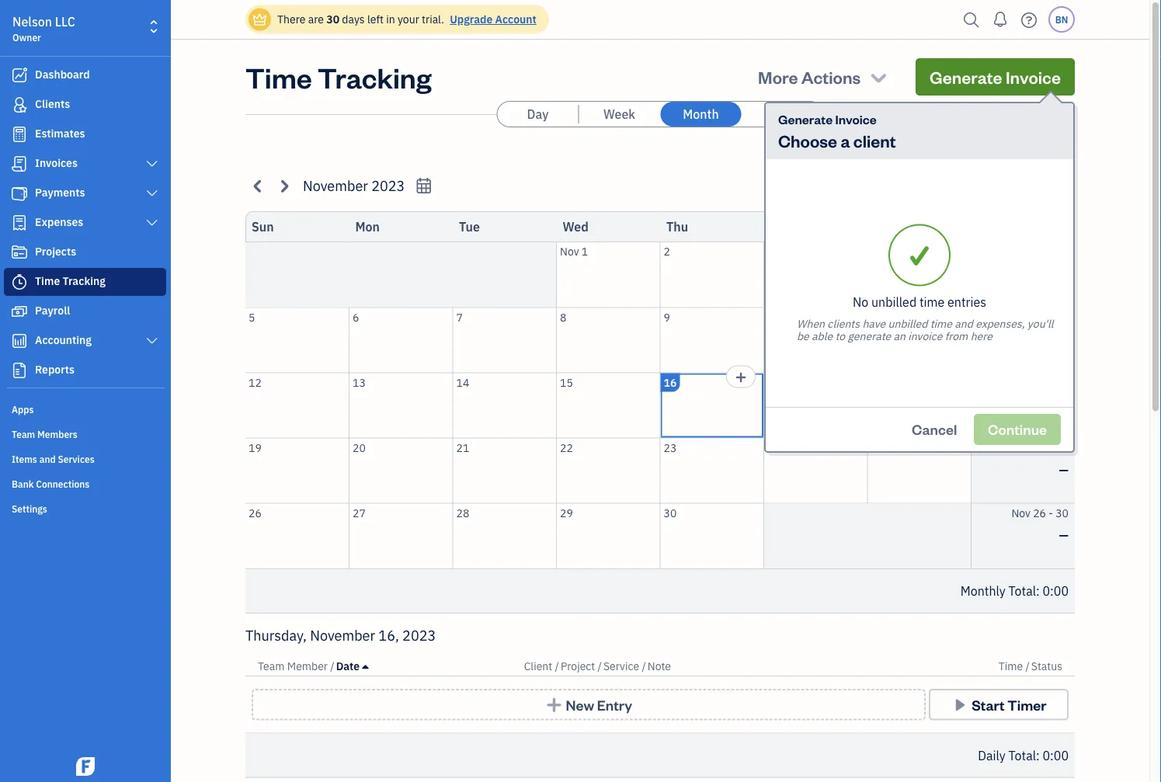 Task type: vqa. For each thing, say whether or not it's contained in the screenshot.
REMOVE
no



Task type: locate. For each thing, give the bounding box(es) containing it.
generate invoice button
[[916, 58, 1075, 96]]

12 button
[[246, 373, 349, 438]]

crown image
[[252, 11, 268, 28]]

1 horizontal spatial 30
[[664, 506, 677, 520]]

1 horizontal spatial invoice
[[1006, 66, 1061, 88]]

1 11 from the left
[[871, 310, 884, 324]]

members
[[37, 428, 78, 441]]

nov inside nov 5 - 11 —
[[1018, 310, 1037, 324]]

generate up choose
[[778, 110, 833, 127]]

2 - from the top
[[1049, 441, 1053, 455]]

project
[[561, 659, 595, 674]]

19 up nov 26 - 30 —
[[1033, 441, 1047, 455]]

2 chevron large down image from the top
[[145, 187, 159, 200]]

time
[[920, 294, 945, 310], [930, 316, 952, 331]]

time down the entries
[[930, 316, 952, 331]]

total up 4
[[1040, 219, 1069, 235]]

— inside "nov 19 - 25 —"
[[1059, 461, 1069, 478]]

cancel button
[[898, 414, 971, 445]]

team
[[12, 428, 35, 441], [258, 659, 285, 674]]

26 inside nov 26 - 30 —
[[1033, 506, 1047, 520]]

0 vertical spatial chevron large down image
[[145, 158, 159, 170]]

25 inside "button"
[[871, 441, 884, 455]]

from
[[945, 329, 968, 343]]

1 horizontal spatial generate
[[930, 66, 1003, 88]]

start
[[972, 696, 1005, 714]]

— inside nov 5 - 11 —
[[1059, 331, 1069, 347]]

0 horizontal spatial 19
[[249, 441, 262, 455]]

— down 18
[[1059, 396, 1069, 413]]

team for team members
[[12, 428, 35, 441]]

0 vertical spatial -
[[1049, 310, 1053, 324]]

1 horizontal spatial 11
[[1056, 310, 1069, 324]]

invoice inside button
[[1006, 66, 1061, 88]]

2 — from the top
[[1059, 331, 1069, 347]]

nov inside "nov 19 - 25 —"
[[1012, 441, 1031, 455]]

0:00 down timer
[[1043, 747, 1069, 764]]

generate down search image
[[930, 66, 1003, 88]]

items and services link
[[4, 447, 166, 470]]

14
[[456, 375, 469, 390]]

here
[[971, 329, 993, 343]]

generate inside 'generate invoice' button
[[930, 66, 1003, 88]]

26 button
[[246, 504, 349, 569]]

2023 right 16,
[[403, 626, 436, 644]]

a
[[841, 129, 850, 151]]

items and services
[[12, 453, 95, 465]]

19 inside "nov 19 - 25 —"
[[1033, 441, 1047, 455]]

1 vertical spatial :
[[1036, 747, 1040, 764]]

1 vertical spatial time tracking
[[35, 274, 106, 288]]

2 0:00 from the top
[[1043, 747, 1069, 764]]

5
[[249, 310, 255, 324], [1040, 310, 1047, 324]]

2 : from the top
[[1036, 747, 1040, 764]]

caretup image
[[362, 660, 369, 673]]

2 vertical spatial -
[[1049, 506, 1053, 520]]

timer image
[[10, 274, 29, 290]]

unbilled right have
[[888, 316, 928, 331]]

november 2023
[[303, 177, 405, 195]]

previous month image
[[249, 177, 267, 195]]

time
[[246, 58, 312, 95], [35, 274, 60, 288], [999, 659, 1023, 674]]

chevron large down image up the expenses link
[[145, 187, 159, 200]]

- for nov 5 - 11 —
[[1049, 310, 1053, 324]]

/ left date
[[330, 659, 335, 674]]

invoice image
[[10, 156, 29, 172]]

chevron large down image
[[145, 158, 159, 170], [145, 187, 159, 200], [145, 217, 159, 229]]

: right monthly
[[1036, 583, 1040, 599]]

team down apps
[[12, 428, 35, 441]]

generate inside generate invoice choose a client
[[778, 110, 833, 127]]

1 horizontal spatial 26
[[1033, 506, 1047, 520]]

0 horizontal spatial generate
[[778, 110, 833, 127]]

and down the entries
[[955, 316, 973, 331]]

30 down "nov 19 - 25 —"
[[1056, 506, 1069, 520]]

invoice
[[908, 329, 943, 343]]

there
[[277, 12, 306, 26]]

nelson llc owner
[[12, 14, 75, 44]]

time tracking down the days
[[246, 58, 432, 95]]

— for nov 19 - 25 —
[[1059, 461, 1069, 478]]

/ left status link
[[1026, 659, 1030, 674]]

in
[[386, 12, 395, 26]]

note
[[648, 659, 671, 674]]

0:00 for daily total : 0:00
[[1043, 747, 1069, 764]]

0 vertical spatial november
[[303, 177, 368, 195]]

0 horizontal spatial 30
[[326, 12, 340, 26]]

0 horizontal spatial time
[[35, 274, 60, 288]]

time down there
[[246, 58, 312, 95]]

1 horizontal spatial tracking
[[318, 58, 432, 95]]

24
[[768, 441, 781, 455]]

0 vertical spatial 0:00
[[1043, 583, 1069, 599]]

- inside nov 5 - 11 —
[[1049, 310, 1053, 324]]

0 horizontal spatial 5
[[249, 310, 255, 324]]

chart image
[[10, 333, 29, 349]]

1 5 from the left
[[249, 310, 255, 324]]

2023 left choose a date image
[[371, 177, 405, 195]]

28
[[456, 506, 469, 520]]

0 vertical spatial team
[[12, 428, 35, 441]]

team down thursday,
[[258, 659, 285, 674]]

5 right expenses,
[[1040, 310, 1047, 324]]

1 horizontal spatial 5
[[1040, 310, 1047, 324]]

2 horizontal spatial 30
[[1056, 506, 1069, 520]]

18 —
[[1056, 375, 1069, 413]]

1 vertical spatial total
[[1009, 583, 1036, 599]]

1 vertical spatial chevron large down image
[[145, 187, 159, 200]]

there are 30 days left in your trial. upgrade account
[[277, 12, 537, 26]]

chevron large down image inside payments link
[[145, 187, 159, 200]]

items
[[12, 453, 37, 465]]

/ left "service"
[[598, 659, 602, 674]]

25 left cancel button at right
[[871, 441, 884, 455]]

note link
[[648, 659, 671, 674]]

1 horizontal spatial team
[[258, 659, 285, 674]]

— for nov 5 - 11 —
[[1059, 331, 1069, 347]]

are
[[308, 12, 324, 26]]

days
[[342, 12, 365, 26]]

0 horizontal spatial invoice
[[835, 110, 877, 127]]

chevron large down image inside the expenses link
[[145, 217, 159, 229]]

15
[[560, 375, 573, 390]]

30
[[326, 12, 340, 26], [664, 506, 677, 520], [1056, 506, 1069, 520]]

entries
[[948, 294, 987, 310]]

nov
[[560, 244, 579, 259], [1018, 310, 1037, 324], [1012, 441, 1031, 455], [1012, 506, 1031, 520]]

20
[[353, 441, 366, 455]]

0 vertical spatial and
[[955, 316, 973, 331]]

invoice down go to help icon
[[1006, 66, 1061, 88]]

27 button
[[350, 504, 453, 569]]

0 horizontal spatial and
[[39, 453, 56, 465]]

11 right you'll
[[1056, 310, 1069, 324]]

nelson
[[12, 14, 52, 30]]

11 button
[[868, 308, 971, 373]]

0 vertical spatial 2023
[[371, 177, 405, 195]]

0 vertical spatial tracking
[[318, 58, 432, 95]]

30 down 23 button on the bottom of the page
[[664, 506, 677, 520]]

26 inside button
[[249, 506, 262, 520]]

0 horizontal spatial team
[[12, 428, 35, 441]]

tracking down left
[[318, 58, 432, 95]]

llc
[[55, 14, 75, 30]]

26 down "nov 19 - 25 —"
[[1033, 506, 1047, 520]]

— inside nov 26 - 30 —
[[1059, 527, 1069, 543]]

1 vertical spatial time
[[35, 274, 60, 288]]

1 25 from the left
[[871, 441, 884, 455]]

25 down 18 —
[[1056, 441, 1069, 455]]

next month image
[[275, 177, 293, 195]]

- up nov 26 - 30 —
[[1049, 441, 1053, 455]]

1 vertical spatial team
[[258, 659, 285, 674]]

:
[[1036, 583, 1040, 599], [1036, 747, 1040, 764]]

nov 1 button
[[557, 242, 660, 307]]

start timer
[[972, 696, 1047, 714]]

0 vertical spatial generate
[[930, 66, 1003, 88]]

/ right the client
[[555, 659, 559, 674]]

1 vertical spatial tracking
[[63, 274, 106, 288]]

3 button
[[764, 242, 867, 307]]

: for monthly total
[[1036, 583, 1040, 599]]

and inside main element
[[39, 453, 56, 465]]

1 vertical spatial -
[[1049, 441, 1053, 455]]

— down 4
[[1059, 265, 1069, 282]]

: right daily
[[1036, 747, 1040, 764]]

plus image
[[545, 697, 563, 713]]

fri
[[770, 219, 785, 235]]

project image
[[10, 245, 29, 260]]

22 button
[[557, 439, 660, 503]]

tracking down projects link
[[63, 274, 106, 288]]

0 horizontal spatial tracking
[[63, 274, 106, 288]]

choose a date image
[[415, 177, 433, 195]]

settings
[[12, 503, 47, 515]]

1 : from the top
[[1036, 583, 1040, 599]]

1 vertical spatial invoice
[[835, 110, 877, 127]]

time left status
[[999, 659, 1023, 674]]

chevron large down image down estimates link
[[145, 158, 159, 170]]

able
[[812, 329, 833, 343]]

2 19 from the left
[[1033, 441, 1047, 455]]

9
[[664, 310, 670, 324]]

1 vertical spatial november
[[310, 626, 375, 644]]

1 vertical spatial and
[[39, 453, 56, 465]]

- inside "nov 19 - 25 —"
[[1049, 441, 1053, 455]]

new entry
[[566, 696, 632, 714]]

dashboard
[[35, 67, 90, 82]]

11 up generate
[[871, 310, 884, 324]]

expenses,
[[976, 316, 1025, 331]]

reports link
[[4, 357, 166, 385]]

left
[[367, 12, 384, 26]]

26 down 19 button
[[249, 506, 262, 520]]

2 5 from the left
[[1040, 310, 1047, 324]]

total right monthly
[[1009, 583, 1036, 599]]

invoice up a
[[835, 110, 877, 127]]

1 vertical spatial generate
[[778, 110, 833, 127]]

4 / from the left
[[642, 659, 646, 674]]

2
[[664, 244, 670, 259]]

2 vertical spatial time
[[999, 659, 1023, 674]]

thursday, november 16, 2023
[[246, 626, 436, 644]]

1 horizontal spatial and
[[955, 316, 973, 331]]

team inside main element
[[12, 428, 35, 441]]

nov inside nov 1 button
[[560, 244, 579, 259]]

0 horizontal spatial 25
[[871, 441, 884, 455]]

1 chevron large down image from the top
[[145, 158, 159, 170]]

3 - from the top
[[1049, 506, 1053, 520]]

3 — from the top
[[1059, 396, 1069, 413]]

chevron large down image down payments link
[[145, 217, 159, 229]]

0 vertical spatial :
[[1036, 583, 1040, 599]]

connections
[[36, 478, 90, 490]]

1 vertical spatial unbilled
[[888, 316, 928, 331]]

25 inside "nov 19 - 25 —"
[[1056, 441, 1069, 455]]

19 button
[[246, 439, 349, 503]]

- right expenses,
[[1049, 310, 1053, 324]]

1 vertical spatial 0:00
[[1043, 747, 1069, 764]]

30 right are
[[326, 12, 340, 26]]

nov for nov 5 - 11 —
[[1018, 310, 1037, 324]]

23
[[664, 441, 677, 455]]

chevron large down image inside invoices link
[[145, 158, 159, 170]]

2 11 from the left
[[1056, 310, 1069, 324]]

/ left note
[[642, 659, 646, 674]]

chevron large down image for invoices
[[145, 158, 159, 170]]

0 horizontal spatial 26
[[249, 506, 262, 520]]

3 chevron large down image from the top
[[145, 217, 159, 229]]

19 down '12' button
[[249, 441, 262, 455]]

nov inside nov 26 - 30 —
[[1012, 506, 1031, 520]]

— up nov 26 - 30 —
[[1059, 461, 1069, 478]]

25 button
[[868, 439, 971, 503]]

1 - from the top
[[1049, 310, 1053, 324]]

1 horizontal spatial 19
[[1033, 441, 1047, 455]]

time up invoice
[[920, 294, 945, 310]]

21
[[456, 441, 469, 455]]

invoice for generate invoice
[[1006, 66, 1061, 88]]

projects link
[[4, 239, 166, 266]]

0 horizontal spatial 11
[[871, 310, 884, 324]]

4 — from the top
[[1059, 461, 1069, 478]]

you'll
[[1028, 316, 1054, 331]]

5 inside nov 5 - 11 —
[[1040, 310, 1047, 324]]

21 button
[[453, 439, 556, 503]]

and right items
[[39, 453, 56, 465]]

week link
[[579, 102, 660, 127]]

to
[[836, 329, 845, 343]]

— up 18
[[1059, 331, 1069, 347]]

invoice inside generate invoice choose a client
[[835, 110, 877, 127]]

client image
[[10, 97, 29, 113]]

november up date
[[310, 626, 375, 644]]

1 26 from the left
[[249, 506, 262, 520]]

0 vertical spatial time tracking
[[246, 58, 432, 95]]

0 vertical spatial total
[[1040, 219, 1069, 235]]

invoice
[[1006, 66, 1061, 88], [835, 110, 877, 127]]

total right daily
[[1009, 747, 1036, 764]]

november right next month image at the left top of page
[[303, 177, 368, 195]]

0 vertical spatial unbilled
[[872, 294, 917, 310]]

expenses link
[[4, 209, 166, 237]]

time tracking down projects link
[[35, 274, 106, 288]]

5 up the 12
[[249, 310, 255, 324]]

time right the timer icon
[[35, 274, 60, 288]]

0:00 for monthly total : 0:00
[[1043, 583, 1069, 599]]

nov for nov 26 - 30 —
[[1012, 506, 1031, 520]]

upgrade
[[450, 12, 493, 26]]

1 0:00 from the top
[[1043, 583, 1069, 599]]

19 inside button
[[249, 441, 262, 455]]

2 vertical spatial chevron large down image
[[145, 217, 159, 229]]

1 / from the left
[[330, 659, 335, 674]]

0:00 down nov 26 - 30 —
[[1043, 583, 1069, 599]]

2 25 from the left
[[1056, 441, 1069, 455]]

money image
[[10, 304, 29, 319]]

9 button
[[661, 308, 764, 373]]

0 vertical spatial invoice
[[1006, 66, 1061, 88]]

0 horizontal spatial time tracking
[[35, 274, 106, 288]]

1 19 from the left
[[249, 441, 262, 455]]

5 inside button
[[249, 310, 255, 324]]

tracking
[[318, 58, 432, 95], [63, 274, 106, 288]]

0 vertical spatial time
[[246, 58, 312, 95]]

5 — from the top
[[1059, 527, 1069, 543]]

1 horizontal spatial 25
[[1056, 441, 1069, 455]]

8 button
[[557, 308, 660, 373]]

choose
[[778, 129, 838, 151]]

2 vertical spatial total
[[1009, 747, 1036, 764]]

- down "nov 19 - 25 —"
[[1049, 506, 1053, 520]]

2 26 from the left
[[1033, 506, 1047, 520]]

— for nov 26 - 30 —
[[1059, 527, 1069, 543]]

unbilled up have
[[872, 294, 917, 310]]

7
[[456, 310, 463, 324]]

payroll link
[[4, 298, 166, 326]]

— up monthly total : 0:00
[[1059, 527, 1069, 543]]

- inside nov 26 - 30 —
[[1049, 506, 1053, 520]]

more
[[758, 66, 798, 88]]



Task type: describe. For each thing, give the bounding box(es) containing it.
daily
[[978, 747, 1006, 764]]

team member /
[[258, 659, 335, 674]]

nov for nov 1
[[560, 244, 579, 259]]

29 button
[[557, 504, 660, 569]]

accounting link
[[4, 327, 166, 355]]

monthly total : 0:00
[[961, 583, 1069, 599]]

start timer button
[[929, 689, 1069, 721]]

member
[[287, 659, 328, 674]]

trial.
[[422, 12, 444, 26]]

29
[[560, 506, 573, 520]]

chevron large down image for payments
[[145, 187, 159, 200]]

date link
[[336, 659, 369, 674]]

no unbilled time entries when clients have unbilled time and expenses, you'll be able to generate an invoice from here
[[797, 294, 1054, 343]]

freshbooks image
[[73, 757, 98, 776]]

client / project / service / note
[[524, 659, 671, 674]]

1 — from the top
[[1059, 265, 1069, 282]]

wed
[[563, 219, 589, 235]]

service
[[604, 659, 639, 674]]

timer
[[1008, 696, 1047, 714]]

day link
[[498, 102, 578, 127]]

27
[[353, 506, 366, 520]]

settings link
[[4, 496, 166, 520]]

monthly
[[961, 583, 1006, 599]]

team for team member /
[[258, 659, 285, 674]]

month
[[683, 106, 719, 122]]

team members
[[12, 428, 78, 441]]

nov 1
[[560, 244, 588, 259]]

1 horizontal spatial time tracking
[[246, 58, 432, 95]]

nov 26 - 30 —
[[1012, 506, 1069, 543]]

actions
[[802, 66, 861, 88]]

11 inside nov 5 - 11 —
[[1056, 310, 1069, 324]]

16,
[[379, 626, 399, 644]]

generate for generate invoice
[[930, 66, 1003, 88]]

go to help image
[[1017, 8, 1042, 31]]

daily total : 0:00
[[978, 747, 1069, 764]]

owner
[[12, 31, 41, 44]]

total for monthly total
[[1009, 583, 1036, 599]]

2 horizontal spatial time
[[999, 659, 1023, 674]]

total for daily total
[[1009, 747, 1036, 764]]

hours
[[881, 149, 910, 163]]

23 button
[[661, 439, 764, 503]]

new entry button
[[252, 689, 926, 721]]

18
[[1056, 375, 1069, 390]]

projects
[[35, 244, 76, 259]]

logged
[[913, 149, 948, 163]]

chevrondown image
[[868, 66, 890, 88]]

3
[[768, 244, 774, 259]]

play image
[[951, 697, 969, 713]]

generate for generate invoice choose a client
[[778, 110, 833, 127]]

by
[[951, 149, 963, 163]]

chevron large down image
[[145, 335, 159, 347]]

2 button
[[661, 242, 764, 307]]

30 button
[[661, 504, 764, 569]]

search image
[[959, 8, 984, 31]]

- for nov 19 - 25 —
[[1049, 441, 1053, 455]]

nov for nov 19 - 25 —
[[1012, 441, 1031, 455]]

payment image
[[10, 186, 29, 201]]

upgrade account link
[[447, 12, 537, 26]]

20 button
[[350, 439, 453, 503]]

notifications image
[[988, 4, 1013, 35]]

payments link
[[4, 179, 166, 207]]

10 button
[[764, 308, 867, 373]]

invoice for generate invoice choose a client
[[835, 110, 877, 127]]

when
[[797, 316, 825, 331]]

: for daily total
[[1036, 747, 1040, 764]]

14 button
[[453, 373, 556, 438]]

dashboard image
[[10, 68, 29, 83]]

estimates link
[[4, 120, 166, 148]]

clients
[[828, 316, 860, 331]]

hours logged by
[[881, 149, 963, 163]]

16
[[664, 375, 677, 390]]

time / status
[[999, 659, 1063, 674]]

1 vertical spatial 2023
[[403, 626, 436, 644]]

4
[[1063, 244, 1069, 259]]

project link
[[561, 659, 598, 674]]

1 vertical spatial time
[[930, 316, 952, 331]]

client
[[854, 129, 896, 151]]

5 / from the left
[[1026, 659, 1030, 674]]

24 button
[[764, 439, 867, 503]]

generate invoice choose a client
[[778, 110, 896, 151]]

— inside 18 —
[[1059, 396, 1069, 413]]

chevron large down image for expenses
[[145, 217, 159, 229]]

payments
[[35, 185, 85, 200]]

accounting
[[35, 333, 92, 347]]

1 horizontal spatial time
[[246, 58, 312, 95]]

0 vertical spatial time
[[920, 294, 945, 310]]

3 / from the left
[[598, 659, 602, 674]]

and inside "no unbilled time entries when clients have unbilled time and expenses, you'll be able to generate an invoice from here"
[[955, 316, 973, 331]]

week
[[604, 106, 636, 122]]

- for nov 26 - 30 —
[[1049, 506, 1053, 520]]

10
[[768, 310, 781, 324]]

tracking inside main element
[[63, 274, 106, 288]]

entry
[[597, 696, 632, 714]]

apps
[[12, 403, 34, 416]]

30 inside nov 26 - 30 —
[[1056, 506, 1069, 520]]

main element
[[0, 0, 210, 782]]

month link
[[661, 102, 742, 127]]

30 inside button
[[664, 506, 677, 520]]

no
[[853, 294, 869, 310]]

cancel
[[912, 420, 957, 439]]

time link
[[999, 659, 1026, 674]]

time inside main element
[[35, 274, 60, 288]]

client
[[524, 659, 553, 674]]

expense image
[[10, 215, 29, 231]]

7 button
[[453, 308, 556, 373]]

report image
[[10, 363, 29, 378]]

15 button
[[557, 373, 660, 438]]

17
[[768, 375, 781, 390]]

thu
[[667, 219, 688, 235]]

13 button
[[350, 373, 453, 438]]

bank connections link
[[4, 472, 166, 495]]

estimate image
[[10, 127, 29, 142]]

6 button
[[350, 308, 453, 373]]

team members link
[[4, 422, 166, 445]]

new
[[566, 696, 594, 714]]

2 / from the left
[[555, 659, 559, 674]]

add a time entry image
[[735, 368, 747, 387]]

11 inside 'button'
[[871, 310, 884, 324]]

time tracking inside main element
[[35, 274, 106, 288]]



